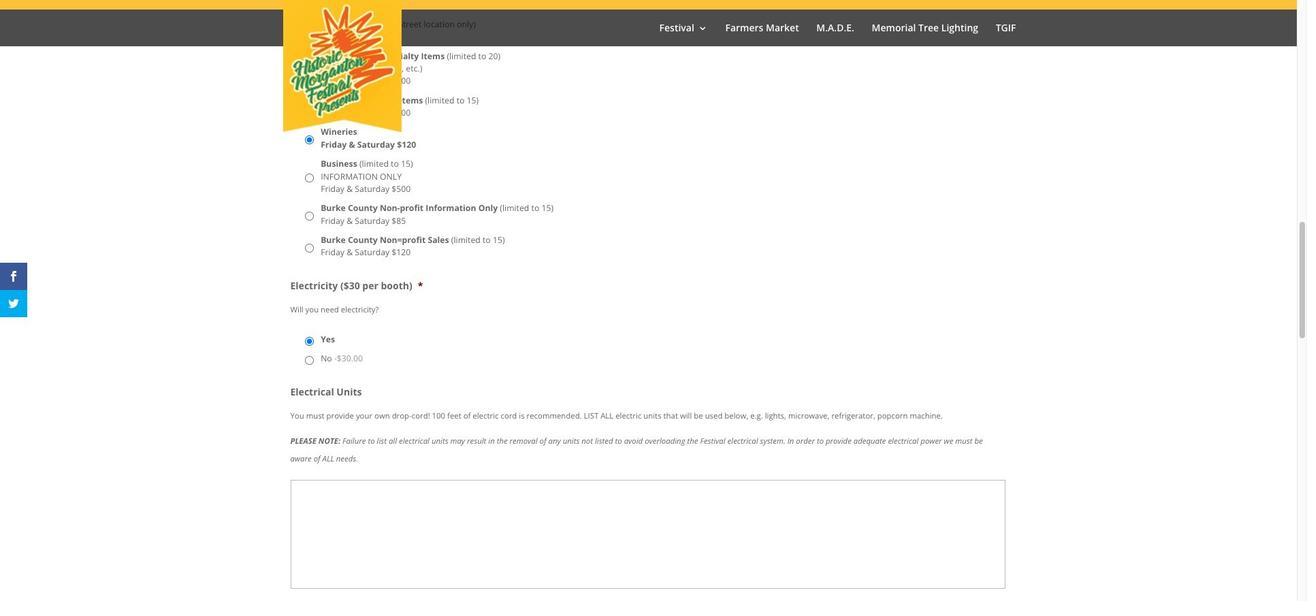 Task type: locate. For each thing, give the bounding box(es) containing it.
None text field
[[291, 480, 1006, 589]]

None radio
[[305, 0, 314, 5], [305, 28, 314, 37], [305, 66, 314, 75], [305, 104, 314, 113], [305, 0, 314, 5], [305, 28, 314, 37], [305, 66, 314, 75], [305, 104, 314, 113]]

None radio
[[305, 136, 314, 145], [305, 174, 314, 183], [305, 212, 314, 221], [305, 244, 314, 253], [305, 337, 314, 346], [305, 356, 314, 365], [305, 136, 314, 145], [305, 174, 314, 183], [305, 212, 314, 221], [305, 244, 314, 253], [305, 337, 314, 346], [305, 356, 314, 365]]



Task type: describe. For each thing, give the bounding box(es) containing it.
historic morganton festival image
[[283, 0, 402, 132]]



Task type: vqa. For each thing, say whether or not it's contained in the screenshot.
Downtown Morganton IMAGE in the bottom left of the page
no



